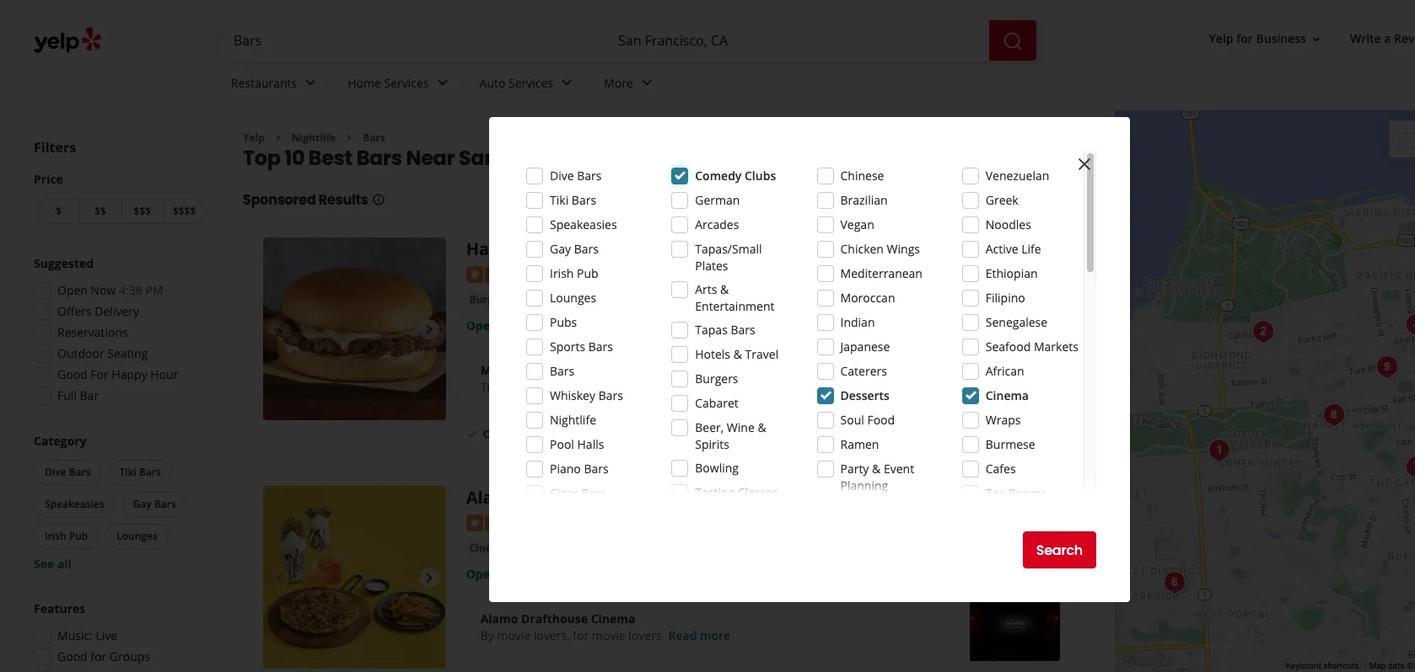 Task type: vqa. For each thing, say whether or not it's contained in the screenshot.
Piano
yes



Task type: locate. For each thing, give the bounding box(es) containing it.
1 vertical spatial outdoor
[[483, 427, 524, 442]]

burgers up cabaret
[[695, 371, 738, 387]]

0 horizontal spatial gay bars
[[133, 498, 176, 512]]

read inside alamo drafthouse cinema by movie lovers, for movie lovers read more
[[668, 628, 697, 644]]

markets
[[1034, 339, 1079, 355]]

1 vertical spatial tiki bars
[[119, 466, 161, 480]]

0 horizontal spatial tiki
[[119, 466, 137, 480]]

0 horizontal spatial 24 chevron down v2 image
[[300, 73, 321, 93]]

soul
[[840, 412, 864, 428]]

1 vertical spatial lounges
[[117, 530, 157, 544]]

a
[[1384, 31, 1391, 47]]

burgers down 2.8 star rating image
[[469, 292, 509, 307]]

here
[[571, 362, 600, 379]]

lounges inside search dialog
[[550, 290, 596, 306]]

rock
[[512, 238, 553, 261]]

for left 'business'
[[1237, 31, 1253, 47]]

wings
[[887, 241, 920, 257]]

1 horizontal spatial irish pub
[[550, 266, 599, 282]]

tiki down francisco,
[[550, 192, 569, 208]]

dive down category
[[45, 466, 66, 480]]

drafthouse for alamo drafthouse cinema new mission
[[524, 487, 620, 510]]

tiki bars up gay bars button
[[119, 466, 161, 480]]

24 chevron down v2 image
[[300, 73, 321, 93], [557, 73, 577, 93]]

dive bars inside search dialog
[[550, 168, 602, 184]]

comedy
[[695, 168, 742, 184]]

tiki up gay bars button
[[119, 466, 137, 480]]

speakeasies down dive bars button
[[45, 498, 104, 512]]

1 services from the left
[[384, 75, 429, 91]]

1 horizontal spatial yelp
[[1209, 31, 1233, 47]]

1 vertical spatial dive
[[45, 466, 66, 480]]

0 vertical spatial irish pub
[[550, 266, 599, 282]]

yelp left 'business'
[[1209, 31, 1233, 47]]

delivery
[[95, 304, 139, 320], [593, 427, 633, 442]]

lounges down 2.8
[[550, 290, 596, 306]]

1 vertical spatial more
[[700, 628, 730, 644]]

0 vertical spatial read
[[650, 379, 679, 395]]

gay bars inside button
[[133, 498, 176, 512]]

open down burgers link
[[466, 318, 498, 334]]

nightlife
[[292, 131, 336, 145], [550, 412, 596, 428]]

read right today!
[[650, 379, 679, 395]]

yelp left 16 chevron right v2 icon
[[243, 131, 265, 145]]

2 next image from the top
[[419, 568, 439, 588]]

pm up sports
[[562, 318, 579, 334]]

keyboard shortcuts button
[[1286, 661, 1359, 673]]

close image
[[1074, 154, 1095, 174]]

2 horizontal spatial for
[[1237, 31, 1253, 47]]

african
[[986, 363, 1024, 380]]

irish pub down cafe
[[550, 266, 599, 282]]

24 chevron down v2 image
[[432, 73, 452, 93], [636, 73, 657, 93]]

0 horizontal spatial pm
[[145, 283, 163, 299]]

dive up cafe
[[550, 168, 574, 184]]

0 vertical spatial pub
[[577, 266, 599, 282]]

1 vertical spatial burgers
[[695, 371, 738, 387]]

& right wine
[[758, 420, 766, 436]]

0 vertical spatial for
[[1237, 31, 1253, 47]]

1 vertical spatial nightlife
[[550, 412, 596, 428]]

None search field
[[220, 20, 1040, 61]]

more inside magic kicks off here try our new kids menu today! read more
[[682, 379, 712, 395]]

group
[[29, 256, 209, 410], [30, 433, 209, 573], [29, 601, 209, 673]]

0 vertical spatial alamo
[[466, 487, 520, 510]]

drafthouse down the piano at left bottom
[[524, 487, 620, 510]]

0 vertical spatial slideshow element
[[263, 238, 446, 421]]

arts
[[695, 282, 717, 298]]

fermentation lab image
[[1412, 298, 1415, 332]]

& left "travel"
[[733, 347, 742, 363]]

2 16 checkmark v2 image from the left
[[576, 427, 589, 441]]

0 horizontal spatial for
[[91, 649, 106, 665]]

travel
[[745, 347, 779, 363]]

nightlife down whiskey
[[550, 412, 596, 428]]

category
[[34, 433, 87, 450]]

outdoor for outdoor seating
[[483, 427, 524, 442]]

1 horizontal spatial irish
[[550, 266, 574, 282]]

seafood markets
[[986, 339, 1079, 355]]

until
[[501, 318, 525, 334]]

0 horizontal spatial irish
[[45, 530, 66, 544]]

dive inside search dialog
[[550, 168, 574, 184]]

pub inside search dialog
[[577, 266, 599, 282]]

2 good from the top
[[57, 649, 87, 665]]

lost and found image
[[1158, 566, 1192, 600]]

open up offers
[[57, 283, 88, 299]]

speakeasies up cafe
[[550, 217, 617, 233]]

1 horizontal spatial tiki bars
[[550, 192, 596, 208]]

lounges
[[550, 290, 596, 306], [117, 530, 157, 544]]

2 24 chevron down v2 image from the left
[[557, 73, 577, 93]]

0 vertical spatial dive
[[550, 168, 574, 184]]

nightlife inside search dialog
[[550, 412, 596, 428]]

2 services from the left
[[509, 75, 553, 91]]

1 good from the top
[[57, 367, 87, 383]]

1 vertical spatial read
[[668, 628, 697, 644]]

bar
[[80, 388, 99, 404]]

1 previous image from the top
[[270, 319, 290, 340]]

cinema down african
[[986, 388, 1029, 404]]

1 24 chevron down v2 image from the left
[[432, 73, 452, 93]]

2 24 chevron down v2 image from the left
[[636, 73, 657, 93]]

1 vertical spatial irish pub
[[45, 530, 88, 544]]

0 horizontal spatial delivery
[[95, 304, 139, 320]]

alamo inside alamo drafthouse cinema by movie lovers, for movie lovers read more
[[480, 611, 518, 627]]

1 vertical spatial slideshow element
[[263, 487, 446, 669]]

24 chevron down v2 image inside home services link
[[432, 73, 452, 93]]

alamo
[[466, 487, 520, 510], [480, 611, 518, 627]]

scarlet lounge image
[[1247, 315, 1280, 349]]

0 vertical spatial gay
[[550, 241, 571, 257]]

chicken
[[840, 241, 884, 257]]

1 vertical spatial for
[[573, 628, 589, 644]]

services right auto
[[509, 75, 553, 91]]

slideshow element
[[263, 238, 446, 421], [263, 487, 446, 669]]

16 checkmark v2 image
[[466, 427, 480, 441], [576, 427, 589, 441]]

$$ button
[[79, 198, 121, 224]]

24 chevron down v2 image inside more link
[[636, 73, 657, 93]]

1 horizontal spatial 24 chevron down v2 image
[[636, 73, 657, 93]]

california
[[610, 145, 710, 172]]

ramen
[[840, 437, 879, 453]]

0 vertical spatial burgers
[[469, 292, 509, 307]]

user actions element
[[1196, 24, 1415, 57]]

0 vertical spatial nightlife
[[292, 131, 336, 145]]

0 horizontal spatial lounges
[[117, 530, 157, 544]]

tea
[[986, 486, 1005, 502]]

fisherman's wharf
[[726, 292, 829, 309]]

1 vertical spatial alamo
[[480, 611, 518, 627]]

1 horizontal spatial tiki
[[550, 192, 569, 208]]

1 horizontal spatial lounges
[[550, 290, 596, 306]]

last call bar image
[[1400, 451, 1415, 485]]

& inside 'arts & entertainment'
[[720, 282, 729, 298]]

alamo for alamo drafthouse cinema by movie lovers, for movie lovers read more
[[480, 611, 518, 627]]

0 vertical spatial lounges
[[550, 290, 596, 306]]

gay down tiki bars button
[[133, 498, 152, 512]]

today!
[[609, 379, 644, 395]]

nightlife right 16 chevron right v2 icon
[[292, 131, 336, 145]]

american
[[522, 292, 571, 307]]

1 vertical spatial pm
[[562, 318, 579, 334]]

0 horizontal spatial services
[[384, 75, 429, 91]]

1 24 chevron down v2 image from the left
[[300, 73, 321, 93]]

tiki inside search dialog
[[550, 192, 569, 208]]

drafthouse up lovers,
[[521, 611, 588, 627]]

16 chevron down v2 image
[[1310, 33, 1323, 46]]

zam zam image
[[1318, 398, 1351, 432]]

1 slideshow element from the top
[[263, 238, 446, 421]]

for down 'live'
[[91, 649, 106, 665]]

& right arts
[[720, 282, 729, 298]]

24 chevron down v2 image right auto services
[[557, 73, 577, 93]]

$$$ button
[[121, 198, 163, 224]]

burgers
[[469, 292, 509, 307], [695, 371, 738, 387]]

services for home services
[[384, 75, 429, 91]]

pm right 4:38
[[145, 283, 163, 299]]

1 horizontal spatial gay bars
[[550, 241, 599, 257]]

0 vertical spatial outdoor
[[57, 346, 104, 362]]

open until 10:00 pm
[[466, 318, 579, 334]]

1 vertical spatial pub
[[69, 530, 88, 544]]

tiki bars inside search dialog
[[550, 192, 596, 208]]

1 vertical spatial drafthouse
[[521, 611, 588, 627]]

1 horizontal spatial for
[[573, 628, 589, 644]]

irish pub up the all
[[45, 530, 88, 544]]

1 horizontal spatial outdoor
[[483, 427, 524, 442]]

for inside button
[[1237, 31, 1253, 47]]

1 horizontal spatial dive bars
[[550, 168, 602, 184]]

drafthouse inside alamo drafthouse cinema by movie lovers, for movie lovers read more
[[521, 611, 588, 627]]

1 horizontal spatial 24 chevron down v2 image
[[557, 73, 577, 93]]

open for until
[[466, 318, 498, 334]]

spirits
[[695, 437, 729, 453]]

next image for alamo
[[419, 568, 439, 588]]

home services
[[348, 75, 429, 91]]

1 horizontal spatial movie
[[592, 628, 626, 644]]

0 horizontal spatial 24 chevron down v2 image
[[432, 73, 452, 93]]

1 vertical spatial dive bars
[[45, 466, 91, 480]]

1 horizontal spatial speakeasies
[[550, 217, 617, 233]]

0 vertical spatial tiki
[[550, 192, 569, 208]]

0 horizontal spatial gay
[[133, 498, 152, 512]]

yelp for yelp for business
[[1209, 31, 1233, 47]]

0 vertical spatial drafthouse
[[524, 487, 620, 510]]

1 horizontal spatial pub
[[577, 266, 599, 282]]

dive bars down category
[[45, 466, 91, 480]]

cinema up the lovers
[[591, 611, 636, 627]]

movie right by
[[497, 628, 531, 644]]

1 vertical spatial tiki
[[119, 466, 137, 480]]

services for auto services
[[509, 75, 553, 91]]

alamo up 3.5 star rating image on the bottom left of page
[[466, 487, 520, 510]]

0 vertical spatial speakeasies
[[550, 217, 617, 233]]

0 vertical spatial open
[[57, 283, 88, 299]]

group containing suggested
[[29, 256, 209, 410]]

pub down cafe
[[577, 266, 599, 282]]

offers delivery
[[57, 304, 139, 320]]

$$$$
[[173, 204, 196, 218]]

open down cinema button
[[466, 566, 498, 582]]

0 vertical spatial irish
[[550, 266, 574, 282]]

0 vertical spatial pm
[[145, 283, 163, 299]]

1 horizontal spatial services
[[509, 75, 553, 91]]

outdoor seating
[[57, 346, 148, 362]]

gay bars down tiki bars button
[[133, 498, 176, 512]]

24 chevron down v2 image inside restaurants link
[[300, 73, 321, 93]]

0 vertical spatial next image
[[419, 319, 439, 340]]

irish inside button
[[45, 530, 66, 544]]

1 vertical spatial gay bars
[[133, 498, 176, 512]]

1 horizontal spatial pm
[[562, 318, 579, 334]]

wharf
[[795, 292, 829, 309]]

0 vertical spatial more
[[682, 379, 712, 395]]

& inside beer, wine & spirits
[[758, 420, 766, 436]]

auto
[[479, 75, 506, 91]]

2 vertical spatial open
[[466, 566, 498, 582]]

1 vertical spatial open
[[466, 318, 498, 334]]

1 vertical spatial irish
[[45, 530, 66, 544]]

movie left the lovers
[[592, 628, 626, 644]]

san
[[459, 145, 498, 172]]

24 chevron down v2 image right restaurants
[[300, 73, 321, 93]]

1 vertical spatial yelp
[[243, 131, 265, 145]]

read right the lovers
[[668, 628, 697, 644]]

1 vertical spatial gay
[[133, 498, 152, 512]]

1 16 checkmark v2 image from the left
[[466, 427, 480, 441]]

outdoor down reservations
[[57, 346, 104, 362]]

gay bars button
[[122, 493, 187, 518]]

the sage & drifter image
[[1203, 434, 1237, 468]]

tiki bars down francisco,
[[550, 192, 596, 208]]

2 previous image from the top
[[270, 568, 290, 588]]

sports bars
[[550, 339, 613, 355]]

party & event planning
[[840, 461, 914, 494]]

10
[[284, 145, 305, 172]]

1 horizontal spatial dive
[[550, 168, 574, 184]]

speakeasies button
[[34, 493, 115, 518]]

1 vertical spatial delivery
[[593, 427, 633, 442]]

24 chevron down v2 image inside auto services link
[[557, 73, 577, 93]]

outdoor seating
[[483, 427, 562, 442]]

lounges button
[[106, 525, 168, 550]]

1 vertical spatial good
[[57, 649, 87, 665]]

next image
[[419, 319, 439, 340], [419, 568, 439, 588]]

read inside magic kicks off here try our new kids menu today! read more
[[650, 379, 679, 395]]

ethiopian
[[986, 266, 1038, 282]]

dive bars up cafe
[[550, 168, 602, 184]]

search button
[[1023, 532, 1096, 569]]

pub up the all
[[69, 530, 88, 544]]

24 chevron down v2 image for restaurants
[[300, 73, 321, 93]]

24 chevron down v2 image for home services
[[432, 73, 452, 93]]

delivery down open now 4:38 pm
[[95, 304, 139, 320]]

0 horizontal spatial yelp
[[243, 131, 265, 145]]

16 checkmark v2 image for outdoor seating
[[466, 427, 480, 441]]

hour
[[150, 367, 178, 383]]

lounges down gay bars button
[[117, 530, 157, 544]]

services right home
[[384, 75, 429, 91]]

dive bars button
[[34, 460, 102, 486]]

0 vertical spatial good
[[57, 367, 87, 383]]

party
[[840, 461, 869, 477]]

cinema down 3.5 star rating image on the bottom left of page
[[469, 541, 508, 555]]

24 chevron down v2 image left auto
[[432, 73, 452, 93]]

0 vertical spatial gay bars
[[550, 241, 599, 257]]

irish inside search dialog
[[550, 266, 574, 282]]

16 info v2 image
[[1067, 155, 1081, 168]]

gay inside button
[[133, 498, 152, 512]]

previous image
[[270, 319, 290, 340], [270, 568, 290, 588]]

shortcuts
[[1323, 662, 1359, 671]]

0 vertical spatial yelp
[[1209, 31, 1233, 47]]

alamo for alamo drafthouse cinema new mission
[[466, 487, 520, 510]]

gay up 2.8
[[550, 241, 571, 257]]

service/non-
[[986, 527, 1056, 543]]

whiskey bars
[[550, 388, 623, 404]]

halls
[[577, 437, 604, 453]]

tapas/small plates
[[695, 241, 762, 274]]

fisherman's
[[726, 292, 792, 309]]

gay bars inside search dialog
[[550, 241, 599, 257]]

2 vertical spatial group
[[29, 601, 209, 673]]

0 vertical spatial previous image
[[270, 319, 290, 340]]

0 horizontal spatial pub
[[69, 530, 88, 544]]

$
[[56, 204, 61, 218]]

group containing category
[[30, 433, 209, 573]]

irish pub inside button
[[45, 530, 88, 544]]

0 vertical spatial group
[[29, 256, 209, 410]]

0 horizontal spatial burgers
[[469, 292, 509, 307]]

1 vertical spatial previous image
[[270, 568, 290, 588]]

cocktail bars button
[[646, 292, 719, 309]]

1 vertical spatial next image
[[419, 568, 439, 588]]

bars link
[[363, 131, 385, 145]]

pool halls
[[550, 437, 604, 453]]

gay bars up 2.8
[[550, 241, 599, 257]]

1 horizontal spatial nightlife
[[550, 412, 596, 428]]

more right the lovers
[[700, 628, 730, 644]]

1 next image from the top
[[419, 319, 439, 340]]

& up 'planning'
[[872, 461, 881, 477]]

good up full
[[57, 367, 87, 383]]

24 chevron down v2 image right "more"
[[636, 73, 657, 93]]

burmese
[[986, 437, 1035, 453]]

results
[[319, 191, 368, 210]]

2 slideshow element from the top
[[263, 487, 446, 669]]

1 horizontal spatial 16 checkmark v2 image
[[576, 427, 589, 441]]

0 horizontal spatial movie
[[497, 628, 531, 644]]

seating
[[107, 346, 148, 362]]

0 horizontal spatial irish pub
[[45, 530, 88, 544]]

outdoor left seating
[[483, 427, 524, 442]]

try
[[480, 379, 498, 395]]

alamo up by
[[480, 611, 518, 627]]

dive bars
[[550, 168, 602, 184], [45, 466, 91, 480]]

planning
[[840, 478, 888, 494]]

clubs
[[745, 168, 776, 184]]

good down 'music:'
[[57, 649, 87, 665]]

filters
[[34, 138, 76, 157]]

comedy clubs
[[695, 168, 776, 184]]

for inside alamo drafthouse cinema by movie lovers, for movie lovers read more
[[573, 628, 589, 644]]

1 horizontal spatial gay
[[550, 241, 571, 257]]

yelp inside button
[[1209, 31, 1233, 47]]

16 checkmark v2 image left outdoor seating in the left bottom of the page
[[466, 427, 480, 441]]

for right lovers,
[[573, 628, 589, 644]]

2 vertical spatial for
[[91, 649, 106, 665]]

0 horizontal spatial dive bars
[[45, 466, 91, 480]]

0 horizontal spatial speakeasies
[[45, 498, 104, 512]]

0 vertical spatial dive bars
[[550, 168, 602, 184]]

now
[[91, 283, 116, 299]]

0 horizontal spatial 16 checkmark v2 image
[[466, 427, 480, 441]]

1 vertical spatial speakeasies
[[45, 498, 104, 512]]

2 movie from the left
[[592, 628, 626, 644]]

& inside party & event planning
[[872, 461, 881, 477]]

16 checkmark v2 image right pool
[[576, 427, 589, 441]]

irish up see all button
[[45, 530, 66, 544]]

more up cabaret
[[682, 379, 712, 395]]

irish pub
[[550, 266, 599, 282], [45, 530, 88, 544]]

delivery down whiskey bars
[[593, 427, 633, 442]]

american (traditional) link
[[519, 292, 639, 309]]

active
[[986, 241, 1018, 257]]

& for party
[[872, 461, 881, 477]]

features
[[34, 601, 85, 617]]

0 horizontal spatial tiki bars
[[119, 466, 161, 480]]

google image
[[1119, 651, 1174, 673]]

irish down cafe
[[550, 266, 574, 282]]



Task type: describe. For each thing, give the bounding box(es) containing it.
soul food
[[840, 412, 895, 428]]

whiskey
[[550, 388, 595, 404]]

magic kicks off here try our new kids menu today! read more
[[480, 362, 712, 395]]

drafthouse for alamo drafthouse cinema by movie lovers, for movie lovers read more
[[521, 611, 588, 627]]

pub inside button
[[69, 530, 88, 544]]

tasting
[[695, 485, 735, 501]]

& for arts
[[720, 282, 729, 298]]

hard rock cafe
[[466, 238, 594, 261]]

cinema button
[[466, 540, 511, 557]]

full
[[57, 388, 77, 404]]

1 horizontal spatial delivery
[[593, 427, 633, 442]]

lovers,
[[534, 628, 570, 644]]

american (traditional)
[[522, 292, 636, 307]]

wine
[[727, 420, 755, 436]]

the social study image
[[1400, 308, 1415, 342]]

chicken wings
[[840, 241, 920, 257]]

tiki inside button
[[119, 466, 137, 480]]

hard rock cafe image
[[263, 238, 446, 421]]

for for business
[[1237, 31, 1253, 47]]

irish pub button
[[34, 525, 99, 550]]

write
[[1350, 31, 1381, 47]]

hotels
[[695, 347, 730, 363]]

rooms
[[1008, 486, 1047, 502]]

0 horizontal spatial nightlife
[[292, 131, 336, 145]]

see all
[[34, 557, 72, 573]]

top 10 best bars near san francisco, california
[[243, 145, 710, 172]]

mission
[[735, 487, 799, 510]]

our
[[501, 379, 520, 395]]

previous image for alamo drafthouse cinema new mission
[[270, 568, 290, 588]]

irish pub inside search dialog
[[550, 266, 599, 282]]

price
[[34, 171, 63, 187]]

alamo drafthouse cinema new mission image
[[263, 487, 446, 669]]

price group
[[34, 171, 209, 228]]

piano bars
[[550, 461, 609, 477]]

3.5 star rating image
[[466, 515, 557, 532]]

hotels & travel
[[695, 347, 779, 363]]

cinema inside search dialog
[[986, 388, 1029, 404]]

piano
[[550, 461, 581, 477]]

lounges inside button
[[117, 530, 157, 544]]

cigar bars
[[550, 486, 606, 502]]

burgers inside button
[[469, 292, 509, 307]]

cinema inside cinema button
[[469, 541, 508, 555]]

map region
[[990, 98, 1415, 673]]

nightlife link
[[292, 131, 336, 145]]

francisco,
[[502, 145, 606, 172]]

$$$$ button
[[163, 198, 206, 224]]

best
[[309, 145, 352, 172]]

happy
[[112, 367, 147, 383]]

cinema left new
[[624, 487, 688, 510]]

revi
[[1394, 31, 1415, 47]]

more inside alamo drafthouse cinema by movie lovers, for movie lovers read more
[[700, 628, 730, 644]]

sponsored results
[[243, 191, 368, 210]]

for
[[91, 367, 109, 383]]

seating
[[527, 427, 562, 442]]

data
[[1388, 662, 1405, 671]]

outdoor for outdoor seating
[[57, 346, 104, 362]]

open now 4:38 pm
[[57, 283, 163, 299]]

see
[[34, 557, 54, 573]]

reviews)
[[613, 265, 658, 281]]

24 chevron down v2 image for auto services
[[557, 73, 577, 93]]

by
[[480, 628, 494, 644]]

more link
[[590, 61, 670, 110]]

cabaret
[[695, 396, 739, 412]]

reservations
[[57, 325, 128, 341]]

$$
[[95, 204, 106, 218]]

business categories element
[[218, 61, 1415, 110]]

search image
[[1003, 31, 1023, 51]]

cigar
[[550, 486, 578, 502]]

slideshow element for alamo
[[263, 487, 446, 669]]

keyboard shortcuts
[[1286, 662, 1359, 671]]

burgers inside search dialog
[[695, 371, 738, 387]]

for for groups
[[91, 649, 106, 665]]

music: live
[[57, 628, 117, 644]]

magic
[[480, 362, 515, 379]]

beer,
[[695, 420, 724, 436]]

plates
[[695, 258, 728, 274]]

speakeasies inside button
[[45, 498, 104, 512]]

music:
[[57, 628, 93, 644]]

tapas bars
[[695, 322, 755, 338]]

dive bars inside button
[[45, 466, 91, 480]]

16 info v2 image
[[372, 193, 385, 207]]

good for good for happy hour
[[57, 367, 87, 383]]

indian
[[840, 315, 875, 331]]

24 chevron down v2 image for more
[[636, 73, 657, 93]]

new
[[523, 379, 546, 395]]

business
[[1256, 31, 1306, 47]]

seafood
[[986, 339, 1031, 355]]

2.8
[[564, 265, 581, 281]]

pm for open now 4:38 pm
[[145, 283, 163, 299]]

good for good for groups
[[57, 649, 87, 665]]

good for groups
[[57, 649, 150, 665]]

sponsored
[[243, 191, 316, 210]]

10:00
[[528, 318, 559, 334]]

groups
[[110, 649, 150, 665]]

previous image for hard rock cafe
[[270, 319, 290, 340]]

restaurants
[[231, 75, 297, 91]]

tapas
[[695, 322, 728, 338]]

yelp for business
[[1209, 31, 1306, 47]]

gay inside search dialog
[[550, 241, 571, 257]]

yelp for business button
[[1202, 24, 1330, 54]]

16 chevron right v2 image
[[343, 131, 356, 145]]

speakeasies inside search dialog
[[550, 217, 617, 233]]

auto services
[[479, 75, 553, 91]]

alamo drafthouse cinema new mission
[[466, 487, 799, 510]]

16 chevron right v2 image
[[271, 131, 285, 145]]

mini bar sf image
[[1371, 350, 1404, 384]]

tasting classes
[[695, 485, 778, 501]]

yelp for yelp link
[[243, 131, 265, 145]]

0 vertical spatial delivery
[[95, 304, 139, 320]]

hard
[[466, 238, 507, 261]]

& for hotels
[[733, 347, 742, 363]]

4:38
[[119, 283, 142, 299]]

open for now
[[57, 283, 88, 299]]

group containing features
[[29, 601, 209, 673]]

dive inside button
[[45, 466, 66, 480]]

moroccan
[[840, 290, 895, 306]]

2.8 star rating image
[[466, 266, 557, 283]]

cafe
[[557, 238, 594, 261]]

auto services link
[[466, 61, 590, 110]]

tiki bars button
[[108, 460, 172, 486]]

16 checkmark v2 image for delivery
[[576, 427, 589, 441]]

$$$
[[134, 204, 151, 218]]

$ button
[[37, 198, 79, 224]]

alamo drafthouse cinema by movie lovers, for movie lovers read more
[[480, 611, 730, 644]]

search dialog
[[0, 0, 1415, 673]]

full bar
[[57, 388, 99, 404]]

map data ©2
[[1369, 662, 1415, 671]]

1 movie from the left
[[497, 628, 531, 644]]

tiki bars inside button
[[119, 466, 161, 480]]

bars inside button
[[139, 466, 161, 480]]

food
[[867, 412, 895, 428]]

next image for hard
[[419, 319, 439, 340]]

pm for open until 10:00 pm
[[562, 318, 579, 334]]

community service/non- profit
[[986, 510, 1056, 560]]

beer, wine & spirits
[[695, 420, 766, 453]]

pubs
[[550, 315, 577, 331]]

desserts
[[840, 388, 890, 404]]

cinema inside alamo drafthouse cinema by movie lovers, for movie lovers read more
[[591, 611, 636, 627]]

slideshow element for hard
[[263, 238, 446, 421]]



